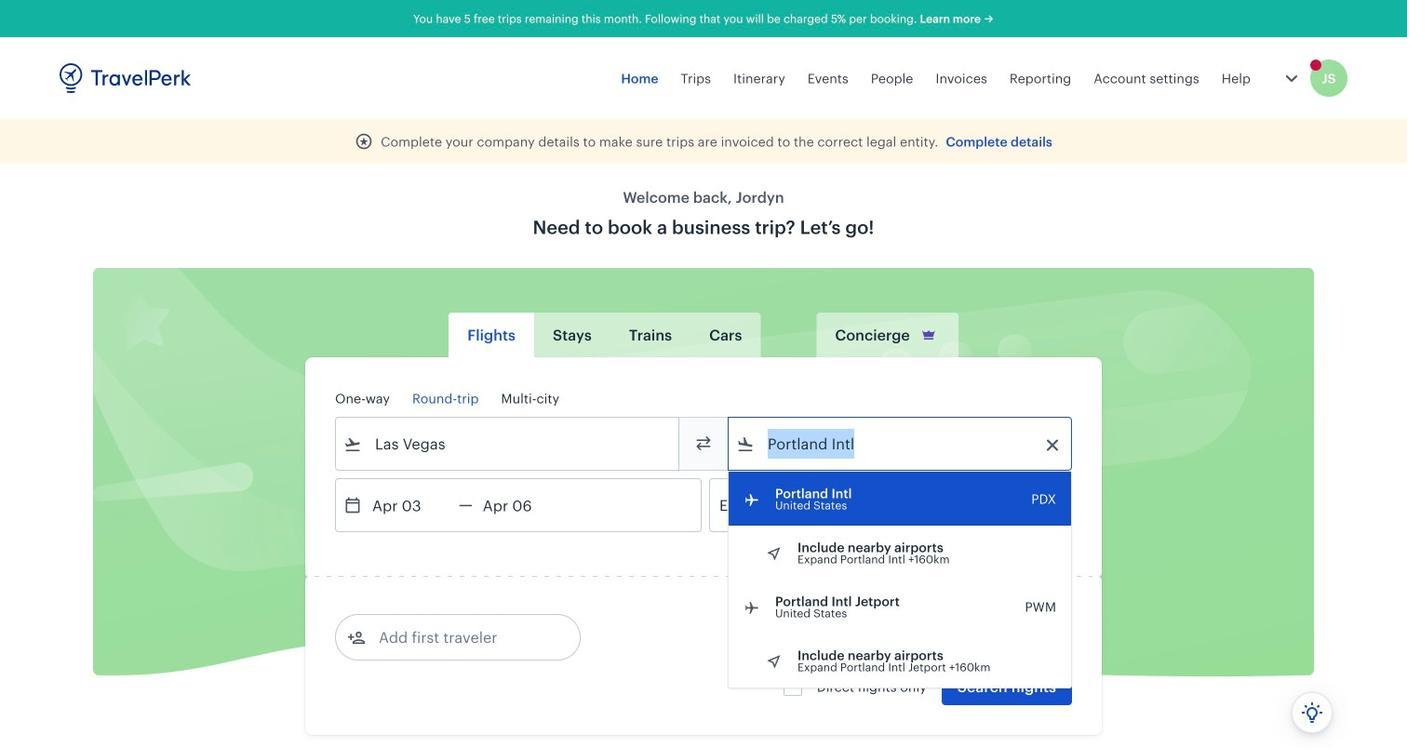 Task type: locate. For each thing, give the bounding box(es) containing it.
To search field
[[755, 429, 1047, 459]]

From search field
[[362, 429, 654, 459]]

Depart text field
[[362, 479, 459, 531]]



Task type: vqa. For each thing, say whether or not it's contained in the screenshot.
3rd British Airways image from the bottom
no



Task type: describe. For each thing, give the bounding box(es) containing it.
Return text field
[[473, 479, 569, 531]]

Add first traveler search field
[[366, 623, 559, 652]]



